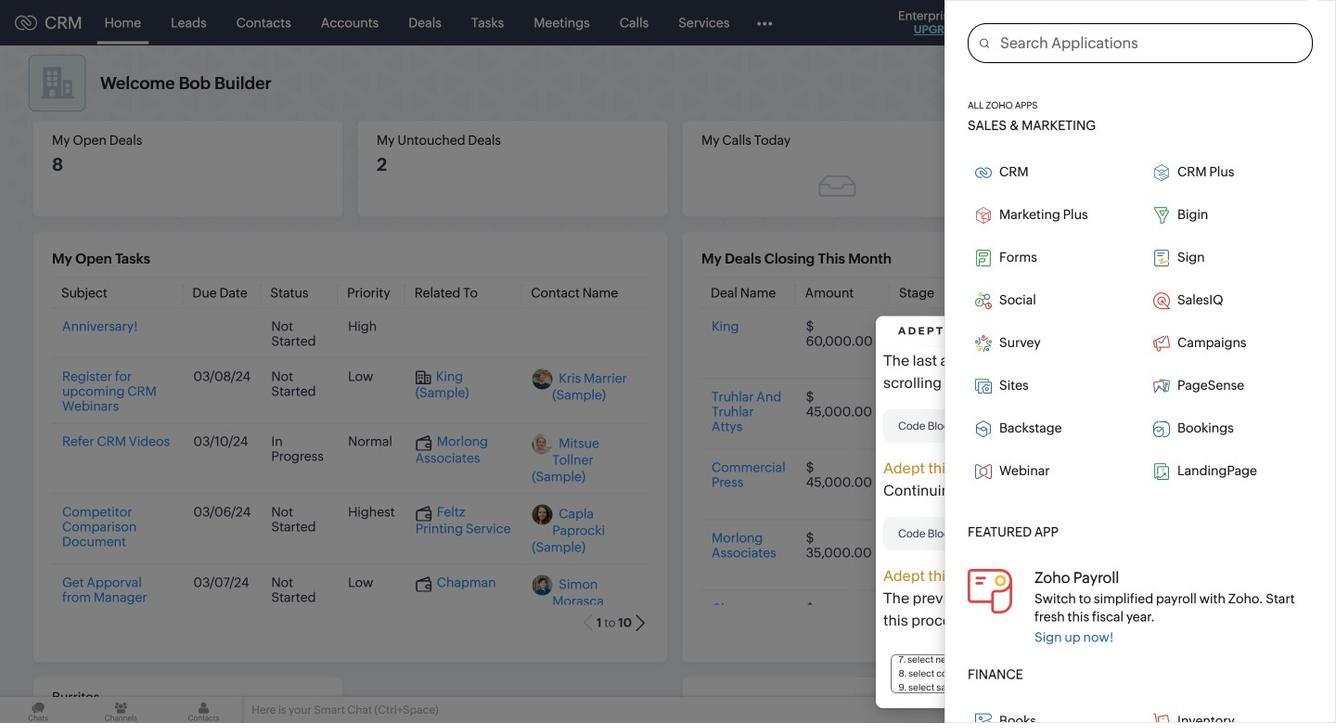 Task type: describe. For each thing, give the bounding box(es) containing it.
signals element
[[1094, 0, 1129, 45]]

calendar image
[[1140, 15, 1156, 30]]

logo image
[[15, 15, 37, 30]]

signals image
[[1105, 15, 1118, 31]]

zoho payroll image
[[968, 569, 1013, 613]]



Task type: locate. For each thing, give the bounding box(es) containing it.
search image
[[1067, 15, 1082, 31]]

chats image
[[0, 697, 76, 723]]

search element
[[1055, 0, 1094, 45]]

create menu element
[[1010, 0, 1055, 45]]

Search Applications text field
[[990, 24, 1313, 62]]

profile element
[[1242, 0, 1294, 45]]

channels image
[[83, 697, 159, 723]]

profile image
[[1253, 8, 1283, 38]]

create menu image
[[1021, 12, 1044, 34]]

contacts image
[[166, 697, 242, 723]]



Task type: vqa. For each thing, say whether or not it's contained in the screenshot.
"size" icon
no



